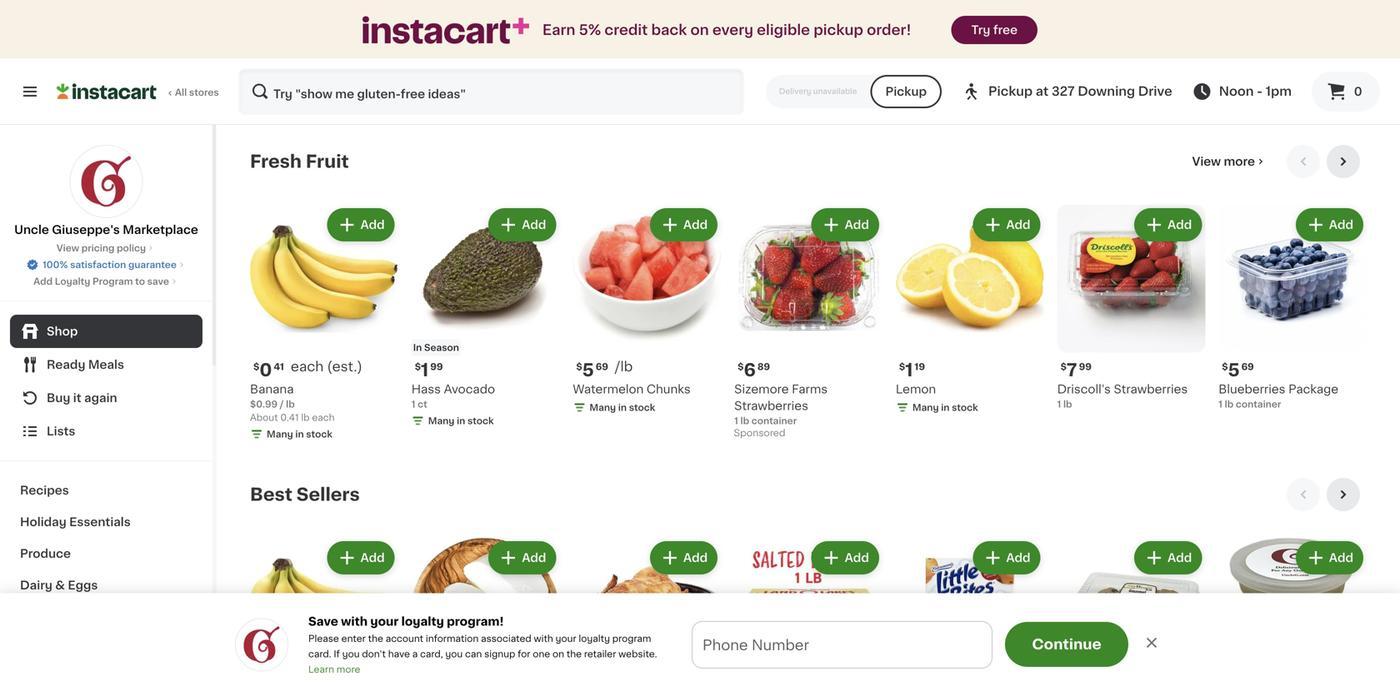 Task type: vqa. For each thing, say whether or not it's contained in the screenshot.
'Will'
no



Task type: describe. For each thing, give the bounding box(es) containing it.
many in stock inside the product group
[[267, 430, 333, 440]]

sellers
[[297, 486, 360, 504]]

1 you from the left
[[342, 650, 360, 659]]

add inside treatment tracker modal "dialog"
[[787, 650, 816, 664]]

satisfaction
[[70, 261, 126, 270]]

it
[[73, 393, 81, 404]]

driscoll's
[[1058, 384, 1111, 396]]

5 for $ 5 69
[[1229, 362, 1240, 380]]

1 horizontal spatial uncle giuseppe's marketplace logo image
[[235, 619, 288, 672]]

signup
[[484, 650, 516, 659]]

close image
[[1144, 635, 1161, 652]]

$ for $ 5 69 /lb
[[576, 363, 583, 372]]

$ 1 19
[[899, 362, 925, 380]]

89
[[758, 363, 770, 372]]

blueberries package 1 lb container
[[1219, 384, 1339, 410]]

(est.)
[[327, 361, 363, 374]]

a
[[412, 650, 418, 659]]

all stores
[[175, 88, 219, 97]]

back
[[652, 23, 687, 37]]

don't
[[362, 650, 386, 659]]

chunks
[[647, 384, 691, 396]]

website.
[[619, 650, 657, 659]]

farms
[[792, 384, 828, 396]]

instacart plus icon image
[[363, 16, 529, 44]]

pickup button
[[871, 75, 942, 108]]

item carousel region containing fresh fruit
[[250, 145, 1367, 465]]

0 vertical spatial loyalty
[[402, 617, 444, 628]]

Phone Number text field
[[693, 623, 992, 668]]

buy it again
[[47, 393, 117, 404]]

watermelon
[[573, 384, 644, 396]]

uncle giuseppe's marketplace logo image inside uncle giuseppe's marketplace 'link'
[[70, 145, 143, 218]]

avocado
[[444, 384, 495, 396]]

ct
[[418, 400, 427, 410]]

program
[[93, 277, 133, 286]]

1 horizontal spatial on
[[691, 23, 709, 37]]

can
[[465, 650, 482, 659]]

associated
[[481, 635, 532, 644]]

container inside blueberries package 1 lb container
[[1236, 400, 1282, 410]]

sponsored badge image
[[735, 430, 785, 439]]

pricing
[[81, 244, 115, 253]]

0 vertical spatial the
[[368, 635, 383, 644]]

$5
[[590, 650, 609, 664]]

lemon
[[896, 384, 936, 396]]

lb right 0.41 at the bottom left of the page
[[301, 414, 310, 423]]

banana $0.99 / lb about 0.41 lb each
[[250, 384, 335, 423]]

fresh fruit
[[250, 153, 349, 170]]

at
[[1036, 85, 1049, 98]]

noon - 1pm
[[1220, 85, 1292, 98]]

1pm
[[1266, 85, 1292, 98]]

program
[[613, 635, 651, 644]]

learn more link
[[308, 666, 360, 675]]

shop
[[47, 326, 78, 338]]

guarantee
[[128, 261, 177, 270]]

many down 'watermelon'
[[590, 404, 616, 413]]

off
[[612, 650, 634, 664]]

327
[[1052, 85, 1075, 98]]

strawberries inside driscoll's strawberries 1 lb
[[1114, 384, 1188, 396]]

if
[[334, 650, 340, 659]]

many in stock down watermelon chunks
[[590, 404, 656, 413]]

/
[[280, 400, 284, 410]]

more inside save with your loyalty program! please enter the account information associated with your loyalty program card. if you don't have a card, you can signup for one on the retailer website. learn more
[[337, 666, 360, 675]]

100% satisfaction guarantee button
[[26, 255, 187, 272]]

many inside the product group
[[267, 430, 293, 440]]

1 inside driscoll's strawberries 1 lb
[[1058, 400, 1062, 410]]

1 horizontal spatial the
[[567, 650, 582, 659]]

policy
[[117, 244, 146, 253]]

0 vertical spatial your
[[370, 617, 399, 628]]

0 vertical spatial with
[[341, 617, 368, 628]]

continue
[[1032, 638, 1102, 652]]

stock inside the product group
[[306, 430, 333, 440]]

essentials inside treatment tracker modal "dialog"
[[698, 650, 775, 664]]

add loyalty program to save link
[[33, 275, 179, 288]]

many in stock down hass avocado 1 ct
[[428, 417, 494, 426]]

1 inside hass avocado 1 ct
[[412, 400, 416, 410]]

have
[[388, 650, 410, 659]]

dairy & eggs
[[20, 580, 98, 592]]

meals
[[88, 359, 124, 371]]

watermelon chunks
[[573, 384, 691, 396]]

1 inside sizemore farms strawberries 1 lb container
[[735, 417, 739, 426]]

$ for $ 6 89
[[738, 363, 744, 372]]

1 vertical spatial loyalty
[[579, 635, 610, 644]]

drive
[[1139, 85, 1173, 98]]

get $5 off holiday essentials • add $50.00 to qualify.
[[559, 650, 945, 664]]

stores
[[189, 88, 219, 97]]

5%
[[579, 23, 601, 37]]

each inside banana $0.99 / lb about 0.41 lb each
[[312, 414, 335, 423]]

marketplace
[[123, 224, 198, 236]]

qualify.
[[893, 650, 945, 664]]

each inside $ 0 41 each (est.)
[[291, 361, 324, 374]]

all
[[175, 88, 187, 97]]

in inside the product group
[[295, 430, 304, 440]]

$50.00
[[819, 650, 871, 664]]

in
[[413, 344, 422, 353]]

Search field
[[240, 70, 743, 113]]

earn
[[543, 23, 576, 37]]

enter
[[342, 635, 366, 644]]

$ for $ 0 41 each (est.)
[[253, 363, 260, 372]]

redeem
[[978, 652, 1019, 662]]

2 you from the left
[[446, 650, 463, 659]]

$ for $ 1 99
[[415, 363, 421, 372]]

service type group
[[766, 75, 942, 108]]

pickup for pickup at 327 downing drive
[[989, 85, 1033, 98]]

about
[[250, 414, 278, 423]]

noon
[[1220, 85, 1254, 98]]

lb for blueberries
[[1225, 400, 1234, 410]]

hass
[[412, 384, 441, 396]]

0 vertical spatial holiday
[[20, 517, 66, 529]]

redeem button
[[958, 644, 1039, 670]]

loyalty
[[55, 277, 90, 286]]

product group containing 6
[[735, 205, 883, 443]]

get
[[559, 650, 586, 664]]

item carousel region containing best sellers
[[250, 479, 1367, 687]]

giuseppe's
[[52, 224, 120, 236]]

view for view pricing policy
[[57, 244, 79, 253]]

ready meals link
[[10, 349, 203, 382]]

save
[[147, 277, 169, 286]]

card,
[[420, 650, 443, 659]]



Task type: locate. For each thing, give the bounding box(es) containing it.
lb
[[286, 400, 295, 410], [1064, 400, 1073, 410], [1225, 400, 1234, 410], [301, 414, 310, 423], [741, 417, 750, 426]]

product group containing 7
[[1058, 205, 1206, 412]]

more down noon - 1pm link
[[1224, 156, 1256, 168]]

1 vertical spatial item carousel region
[[250, 479, 1367, 687]]

0 horizontal spatial your
[[370, 617, 399, 628]]

on
[[691, 23, 709, 37], [553, 650, 564, 659]]

2 5 from the left
[[1229, 362, 1240, 380]]

1 horizontal spatial 0
[[1355, 86, 1363, 98]]

buy
[[47, 393, 70, 404]]

1 $ from the left
[[253, 363, 260, 372]]

/lb
[[615, 361, 633, 374]]

0 inside button
[[1355, 86, 1363, 98]]

1 vertical spatial container
[[752, 417, 797, 426]]

1 down blueberries
[[1219, 400, 1223, 410]]

5
[[583, 362, 594, 380], [1229, 362, 1240, 380]]

$ for $ 5 69
[[1222, 363, 1229, 372]]

-
[[1257, 85, 1263, 98]]

treatment tracker modal dialog
[[217, 627, 1401, 687]]

pickup
[[814, 23, 864, 37]]

more
[[1224, 156, 1256, 168], [337, 666, 360, 675]]

6
[[744, 362, 756, 380]]

0 horizontal spatial essentials
[[69, 517, 131, 529]]

1 down "driscoll's"
[[1058, 400, 1062, 410]]

1 horizontal spatial pickup
[[989, 85, 1033, 98]]

1 69 from the left
[[596, 363, 609, 372]]

lb inside driscoll's strawberries 1 lb
[[1064, 400, 1073, 410]]

to inside treatment tracker modal "dialog"
[[874, 650, 889, 664]]

2 $ from the left
[[415, 363, 421, 372]]

0 horizontal spatial uncle giuseppe's marketplace logo image
[[70, 145, 143, 218]]

try
[[972, 24, 991, 36]]

container inside sizemore farms strawberries 1 lb container
[[752, 417, 797, 426]]

$ up 'watermelon'
[[576, 363, 583, 372]]

5 inside '$ 5 69 /lb'
[[583, 362, 594, 380]]

with up one
[[534, 635, 553, 644]]

1 up sponsored badge image
[[735, 417, 739, 426]]

0 vertical spatial essentials
[[69, 517, 131, 529]]

lists
[[47, 426, 75, 438]]

99 for 1
[[430, 363, 443, 372]]

continue button
[[1005, 623, 1129, 668]]

0 horizontal spatial container
[[752, 417, 797, 426]]

$ inside '$ 5 69 /lb'
[[576, 363, 583, 372]]

0 horizontal spatial to
[[135, 277, 145, 286]]

strawberries down sizemore
[[735, 401, 809, 412]]

0 left 41
[[260, 362, 272, 380]]

many down 0.41 at the bottom left of the page
[[267, 430, 293, 440]]

1 vertical spatial the
[[567, 650, 582, 659]]

41
[[274, 363, 284, 372]]

many in stock down the lemon at right bottom
[[913, 404, 979, 413]]

0 vertical spatial uncle giuseppe's marketplace logo image
[[70, 145, 143, 218]]

dairy
[[20, 580, 52, 592]]

7 $ from the left
[[1222, 363, 1229, 372]]

order!
[[867, 23, 912, 37]]

lb for driscoll's
[[1064, 400, 1073, 410]]

69 up blueberries
[[1242, 363, 1255, 372]]

1 vertical spatial with
[[534, 635, 553, 644]]

1 horizontal spatial 99
[[1079, 363, 1092, 372]]

2 69 from the left
[[1242, 363, 1255, 372]]

holiday essentials link
[[10, 507, 203, 539]]

pickup at 327 downing drive button
[[962, 68, 1173, 115]]

0 horizontal spatial 0
[[260, 362, 272, 380]]

one
[[533, 650, 550, 659]]

1 horizontal spatial your
[[556, 635, 577, 644]]

holiday down recipes in the left of the page
[[20, 517, 66, 529]]

pickup inside button
[[886, 86, 927, 98]]

the left the $5
[[567, 650, 582, 659]]

best sellers
[[250, 486, 360, 504]]

you down information
[[446, 650, 463, 659]]

package
[[1289, 384, 1339, 396]]

1 horizontal spatial to
[[874, 650, 889, 664]]

0 horizontal spatial on
[[553, 650, 564, 659]]

uncle giuseppe's marketplace link
[[14, 145, 198, 238]]

1 left 19
[[906, 362, 913, 380]]

99 inside the '$ 7 99'
[[1079, 363, 1092, 372]]

driscoll's strawberries 1 lb
[[1058, 384, 1188, 410]]

69 left /lb
[[596, 363, 609, 372]]

1 vertical spatial on
[[553, 650, 564, 659]]

view for view more
[[1193, 156, 1222, 168]]

1 vertical spatial essentials
[[698, 650, 775, 664]]

uncle giuseppe's marketplace logo image
[[70, 145, 143, 218], [235, 619, 288, 672]]

on inside save with your loyalty program! please enter the account information associated with your loyalty program card. if you don't have a card, you can signup for one on the retailer website. learn more
[[553, 650, 564, 659]]

view down 'noon'
[[1193, 156, 1222, 168]]

1 left ct
[[412, 400, 416, 410]]

add loyalty program to save
[[33, 277, 169, 286]]

lb for banana
[[286, 400, 295, 410]]

$ inside $ 5 69
[[1222, 363, 1229, 372]]

each right 41
[[291, 361, 324, 374]]

1 horizontal spatial holiday
[[637, 650, 695, 664]]

1 vertical spatial strawberries
[[735, 401, 809, 412]]

lb right /
[[286, 400, 295, 410]]

1 horizontal spatial container
[[1236, 400, 1282, 410]]

to right $50.00
[[874, 650, 889, 664]]

holiday down program
[[637, 650, 695, 664]]

main content
[[0, 125, 1401, 687]]

add button
[[329, 210, 393, 240], [490, 210, 555, 240], [652, 210, 716, 240], [813, 210, 878, 240], [975, 210, 1039, 240], [1136, 210, 1201, 240], [1298, 210, 1362, 240], [329, 544, 393, 574], [490, 544, 555, 574], [652, 544, 716, 574], [813, 544, 878, 574], [975, 544, 1039, 574], [1136, 544, 1201, 574], [1298, 544, 1362, 574]]

1 vertical spatial 0
[[260, 362, 272, 380]]

$0.41 each (estimated) element
[[250, 360, 398, 382]]

$ up "driscoll's"
[[1061, 363, 1067, 372]]

essentials up produce link on the left bottom of page
[[69, 517, 131, 529]]

information
[[426, 635, 479, 644]]

0 horizontal spatial pickup
[[886, 86, 927, 98]]

69 for $ 5 69 /lb
[[596, 363, 609, 372]]

5 for $ 5 69 /lb
[[583, 362, 594, 380]]

pickup down 'order!'
[[886, 86, 927, 98]]

essentials left • on the bottom of the page
[[698, 650, 775, 664]]

$
[[253, 363, 260, 372], [415, 363, 421, 372], [738, 363, 744, 372], [1061, 363, 1067, 372], [576, 363, 583, 372], [899, 363, 906, 372], [1222, 363, 1229, 372]]

1 item carousel region from the top
[[250, 145, 1367, 465]]

uncle giuseppe's marketplace
[[14, 224, 198, 236]]

account
[[386, 635, 424, 644]]

pickup for pickup
[[886, 86, 927, 98]]

1 horizontal spatial essentials
[[698, 650, 775, 664]]

0 horizontal spatial with
[[341, 617, 368, 628]]

0 vertical spatial item carousel region
[[250, 145, 1367, 465]]

banana
[[250, 384, 294, 396]]

0 vertical spatial on
[[691, 23, 709, 37]]

ready meals
[[47, 359, 124, 371]]

to left save
[[135, 277, 145, 286]]

many in stock down 0.41 at the bottom left of the page
[[267, 430, 333, 440]]

holiday
[[20, 517, 66, 529], [637, 650, 695, 664]]

you right if
[[342, 650, 360, 659]]

more inside popup button
[[1224, 156, 1256, 168]]

None search field
[[238, 68, 744, 115]]

0 button
[[1312, 72, 1381, 112]]

ready
[[47, 359, 85, 371]]

lb inside sizemore farms strawberries 1 lb container
[[741, 417, 750, 426]]

each
[[291, 361, 324, 374], [312, 414, 335, 423]]

1 5 from the left
[[583, 362, 594, 380]]

many down hass avocado 1 ct
[[428, 417, 455, 426]]

$ inside $ 6 89
[[738, 363, 744, 372]]

5 $ from the left
[[576, 363, 583, 372]]

$ left 41
[[253, 363, 260, 372]]

lb up sponsored badge image
[[741, 417, 750, 426]]

pickup at 327 downing drive
[[989, 85, 1173, 98]]

0 vertical spatial to
[[135, 277, 145, 286]]

1 horizontal spatial with
[[534, 635, 553, 644]]

0 vertical spatial each
[[291, 361, 324, 374]]

0 vertical spatial strawberries
[[1114, 384, 1188, 396]]

1 horizontal spatial strawberries
[[1114, 384, 1188, 396]]

container up sponsored badge image
[[752, 417, 797, 426]]

program!
[[447, 617, 504, 628]]

$ 6 89
[[738, 362, 770, 380]]

0 vertical spatial 0
[[1355, 86, 1363, 98]]

uncle
[[14, 224, 49, 236]]

item carousel region
[[250, 145, 1367, 465], [250, 479, 1367, 687]]

0 inside $ 0 41 each (est.)
[[260, 362, 272, 380]]

1 vertical spatial view
[[57, 244, 79, 253]]

99 inside $ 1 99
[[430, 363, 443, 372]]

$ up blueberries
[[1222, 363, 1229, 372]]

100%
[[43, 261, 68, 270]]

$ 5 69
[[1222, 362, 1255, 380]]

100% satisfaction guarantee
[[43, 261, 177, 270]]

$ inside $ 0 41 each (est.)
[[253, 363, 260, 372]]

4 $ from the left
[[1061, 363, 1067, 372]]

0 horizontal spatial view
[[57, 244, 79, 253]]

0 horizontal spatial strawberries
[[735, 401, 809, 412]]

uncle giuseppe's marketplace logo image up uncle giuseppe's marketplace
[[70, 145, 143, 218]]

holiday inside treatment tracker modal "dialog"
[[637, 650, 695, 664]]

recipes
[[20, 485, 69, 497]]

in season
[[413, 344, 459, 353]]

dairy & eggs link
[[10, 570, 203, 602]]

99 right 7
[[1079, 363, 1092, 372]]

0 horizontal spatial 5
[[583, 362, 594, 380]]

view pricing policy
[[57, 244, 146, 253]]

19
[[915, 363, 925, 372]]

$ for $ 7 99
[[1061, 363, 1067, 372]]

0 horizontal spatial more
[[337, 666, 360, 675]]

99 for 7
[[1079, 363, 1092, 372]]

save
[[308, 617, 338, 628]]

loyalty up retailer
[[579, 635, 610, 644]]

$ inside $ 1 19
[[899, 363, 906, 372]]

season
[[424, 344, 459, 353]]

container down blueberries
[[1236, 400, 1282, 410]]

the up the don't
[[368, 635, 383, 644]]

product group
[[250, 205, 398, 445], [412, 205, 560, 432], [573, 205, 721, 418], [735, 205, 883, 443], [896, 205, 1044, 418], [1058, 205, 1206, 412], [1219, 205, 1367, 412], [250, 539, 398, 687], [412, 539, 560, 687], [573, 539, 721, 687], [735, 539, 883, 687], [896, 539, 1044, 687], [1058, 539, 1206, 687], [1219, 539, 1367, 687]]

0
[[1355, 86, 1363, 98], [260, 362, 272, 380]]

3 $ from the left
[[738, 363, 744, 372]]

main content containing fresh fruit
[[0, 125, 1401, 687]]

strawberries right "driscoll's"
[[1114, 384, 1188, 396]]

holiday essentials
[[20, 517, 131, 529]]

1 up the hass on the bottom left
[[421, 362, 429, 380]]

0 horizontal spatial 99
[[430, 363, 443, 372]]

$ for $ 1 19
[[899, 363, 906, 372]]

0 horizontal spatial 69
[[596, 363, 609, 372]]

1 vertical spatial each
[[312, 414, 335, 423]]

5 up blueberries
[[1229, 362, 1240, 380]]

many
[[590, 404, 616, 413], [913, 404, 939, 413], [428, 417, 455, 426], [267, 430, 293, 440]]

credit
[[605, 23, 648, 37]]

$ down in
[[415, 363, 421, 372]]

sizemore farms strawberries 1 lb container
[[735, 384, 828, 426]]

69 inside $ 5 69
[[1242, 363, 1255, 372]]

each right 0.41 at the bottom left of the page
[[312, 414, 335, 423]]

2 item carousel region from the top
[[250, 479, 1367, 687]]

$ 5 69 /lb
[[576, 361, 633, 380]]

1 99 from the left
[[430, 363, 443, 372]]

$ left 89 at the right bottom of page
[[738, 363, 744, 372]]

view
[[1193, 156, 1222, 168], [57, 244, 79, 253]]

$ left 19
[[899, 363, 906, 372]]

all stores link
[[57, 68, 220, 115]]

noon - 1pm link
[[1193, 82, 1292, 102]]

pickup inside popup button
[[989, 85, 1033, 98]]

fruit
[[306, 153, 349, 170]]

1 horizontal spatial 69
[[1242, 363, 1255, 372]]

lb down "driscoll's"
[[1064, 400, 1073, 410]]

6 $ from the left
[[899, 363, 906, 372]]

0 horizontal spatial holiday
[[20, 517, 66, 529]]

instacart logo image
[[57, 82, 157, 102]]

on right back
[[691, 23, 709, 37]]

your up the get at the left of the page
[[556, 635, 577, 644]]

every
[[713, 23, 754, 37]]

view up 100%
[[57, 244, 79, 253]]

69 inside '$ 5 69 /lb'
[[596, 363, 609, 372]]

on right one
[[553, 650, 564, 659]]

$ inside the '$ 7 99'
[[1061, 363, 1067, 372]]

1 vertical spatial uncle giuseppe's marketplace logo image
[[235, 619, 288, 672]]

0 horizontal spatial loyalty
[[402, 617, 444, 628]]

1 horizontal spatial 5
[[1229, 362, 1240, 380]]

learn
[[308, 666, 334, 675]]

view inside popup button
[[1193, 156, 1222, 168]]

5 up 'watermelon'
[[583, 362, 594, 380]]

product group containing 0
[[250, 205, 398, 445]]

lb inside blueberries package 1 lb container
[[1225, 400, 1234, 410]]

uncle giuseppe's marketplace logo image left card.
[[235, 619, 288, 672]]

1 horizontal spatial you
[[446, 650, 463, 659]]

1 horizontal spatial more
[[1224, 156, 1256, 168]]

more down if
[[337, 666, 360, 675]]

buy it again link
[[10, 382, 203, 415]]

1 vertical spatial more
[[337, 666, 360, 675]]

69 for $ 5 69
[[1242, 363, 1255, 372]]

save with your loyalty program! please enter the account information associated with your loyalty program card. if you don't have a card, you can signup for one on the retailer website. learn more
[[308, 617, 657, 675]]

1 vertical spatial to
[[874, 650, 889, 664]]

with up "enter"
[[341, 617, 368, 628]]

$5.69 per pound element
[[573, 360, 721, 382]]

•
[[778, 650, 783, 663]]

0 horizontal spatial the
[[368, 635, 383, 644]]

99 down in season
[[430, 363, 443, 372]]

earn 5% credit back on every eligible pickup order!
[[543, 23, 912, 37]]

loyalty up account
[[402, 617, 444, 628]]

1 vertical spatial holiday
[[637, 650, 695, 664]]

0 vertical spatial more
[[1224, 156, 1256, 168]]

lb down blueberries
[[1225, 400, 1234, 410]]

1 vertical spatial your
[[556, 635, 577, 644]]

many down the lemon at right bottom
[[913, 404, 939, 413]]

produce
[[20, 549, 71, 560]]

1 inside blueberries package 1 lb container
[[1219, 400, 1223, 410]]

your up account
[[370, 617, 399, 628]]

$ 0 41 each (est.)
[[253, 361, 363, 380]]

2 99 from the left
[[1079, 363, 1092, 372]]

0 vertical spatial container
[[1236, 400, 1282, 410]]

pickup left 'at'
[[989, 85, 1033, 98]]

1 horizontal spatial view
[[1193, 156, 1222, 168]]

strawberries inside sizemore farms strawberries 1 lb container
[[735, 401, 809, 412]]

0 vertical spatial view
[[1193, 156, 1222, 168]]

for
[[518, 650, 531, 659]]

loyalty
[[402, 617, 444, 628], [579, 635, 610, 644]]

0 right 1pm
[[1355, 86, 1363, 98]]

again
[[84, 393, 117, 404]]

0 horizontal spatial you
[[342, 650, 360, 659]]

1 horizontal spatial loyalty
[[579, 635, 610, 644]]

$ 1 99
[[415, 362, 443, 380]]

lists link
[[10, 415, 203, 449]]

shop link
[[10, 315, 203, 349]]

$ inside $ 1 99
[[415, 363, 421, 372]]



